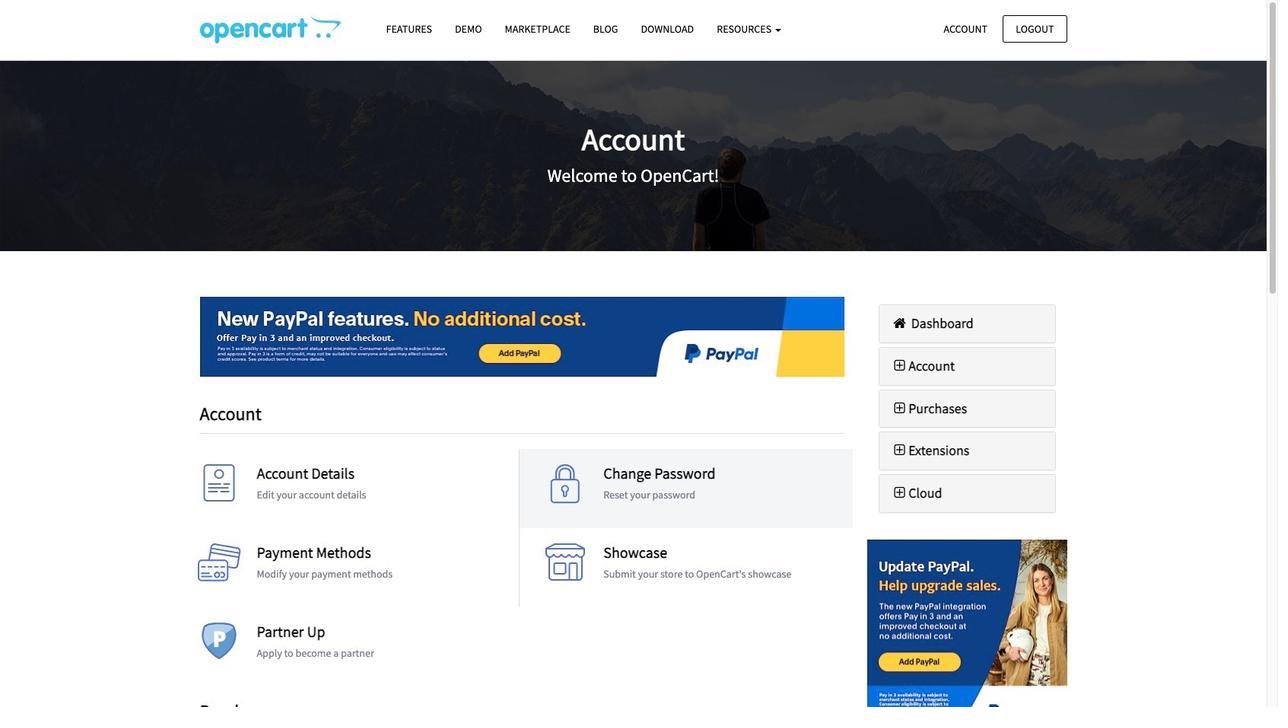 Task type: vqa. For each thing, say whether or not it's contained in the screenshot.
star icon in the bottom of the page
no



Task type: describe. For each thing, give the bounding box(es) containing it.
showcase image
[[543, 543, 588, 589]]

account image
[[196, 464, 242, 510]]

0 vertical spatial paypal image
[[200, 297, 845, 377]]

payment methods image
[[196, 543, 242, 589]]

opencart - your account image
[[200, 16, 341, 43]]

2 plus square o image from the top
[[891, 402, 909, 415]]



Task type: locate. For each thing, give the bounding box(es) containing it.
0 vertical spatial plus square o image
[[891, 359, 909, 373]]

1 vertical spatial plus square o image
[[891, 402, 909, 415]]

1 horizontal spatial paypal image
[[868, 540, 1067, 707]]

paypal image
[[200, 297, 845, 377], [868, 540, 1067, 707]]

1 vertical spatial paypal image
[[868, 540, 1067, 707]]

1 plus square o image from the top
[[891, 359, 909, 373]]

plus square o image
[[891, 486, 909, 500]]

3 plus square o image from the top
[[891, 444, 909, 458]]

change password image
[[543, 464, 588, 510]]

0 horizontal spatial paypal image
[[200, 297, 845, 377]]

2 vertical spatial plus square o image
[[891, 444, 909, 458]]

plus square o image
[[891, 359, 909, 373], [891, 402, 909, 415], [891, 444, 909, 458]]

home image
[[891, 317, 909, 330]]

apply to become a partner image
[[196, 622, 242, 668]]



